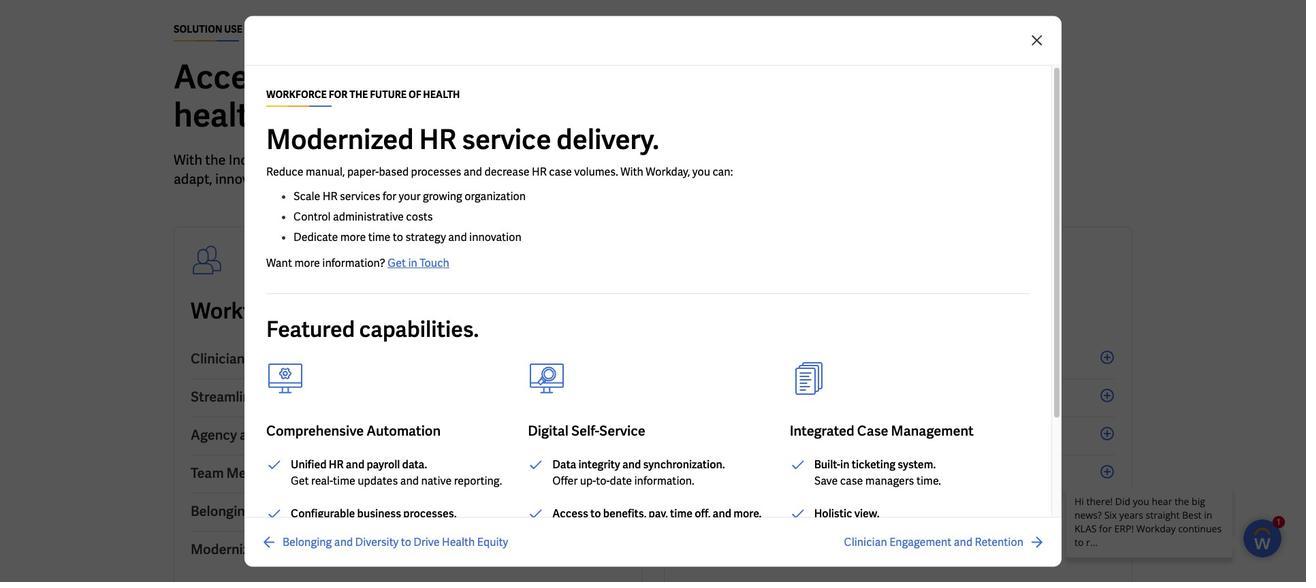 Task type: describe. For each thing, give the bounding box(es) containing it.
benefits,
[[603, 506, 647, 520]]

offer
[[553, 473, 578, 488]]

1 vertical spatial the
[[331, 297, 364, 326]]

team
[[191, 465, 224, 482]]

want more information? get in touch
[[266, 255, 450, 270]]

recruiting
[[269, 388, 333, 406]]

more.
[[734, 506, 762, 520]]

case
[[857, 422, 889, 439]]

adapt,
[[174, 170, 212, 188]]

0 horizontal spatial you
[[451, 151, 473, 169]]

time inside scale hr services for your growing organization control administrative costs dedicate more time to strategy and innovation
[[368, 230, 391, 244]]

optimization
[[363, 426, 443, 444]]

accelerate
[[174, 56, 335, 98]]

modernized for modernized hr service delivery
[[191, 541, 265, 559]]

accelerate value with solutions made for healthcare.
[[174, 56, 776, 136]]

to down processes.
[[401, 535, 411, 549]]

of
[[409, 88, 421, 100]]

for inside scale hr services for your growing organization control administrative costs dedicate more time to strategy and innovation
[[383, 189, 397, 203]]

service for hr
[[289, 541, 335, 559]]

innovate,
[[215, 170, 271, 188]]

want
[[266, 255, 292, 270]]

drive inside modernized hr service delivery. "dialog"
[[414, 535, 440, 549]]

being
[[410, 465, 445, 482]]

supplier- and supply-related risk management button
[[681, 418, 1116, 456]]

workforce
[[266, 88, 327, 100]]

0 horizontal spatial clinician engagement and retention button
[[191, 341, 625, 379]]

business
[[357, 506, 401, 520]]

health inside modernized hr service delivery. "dialog"
[[442, 535, 475, 549]]

belonging inside modernized hr service delivery. "dialog"
[[283, 535, 332, 549]]

labor
[[324, 426, 360, 444]]

time.
[[917, 473, 941, 488]]

comprehensive automation
[[266, 422, 441, 439]]

manual,
[[306, 164, 345, 178]]

ticketing
[[852, 457, 896, 471]]

to-
[[596, 473, 610, 488]]

belonging and diversity to drive health equity inside modernized hr service delivery. "dialog"
[[283, 535, 508, 549]]

clinician engagement and retention button inside modernized hr service delivery. "dialog"
[[844, 534, 1046, 550]]

synchronization.
[[643, 457, 725, 471]]

team member experience and well-being button
[[191, 456, 625, 494]]

scale hr services for your growing organization control administrative costs dedicate more time to strategy and innovation
[[294, 189, 526, 244]]

with inside modernized hr service delivery. "dialog"
[[621, 164, 644, 178]]

costs
[[406, 209, 433, 223]]

agency
[[191, 426, 237, 444]]

clinically integrated supply chain
[[681, 350, 889, 368]]

1 horizontal spatial get
[[388, 255, 406, 270]]

payroll
[[367, 457, 400, 471]]

management inside 'button'
[[892, 426, 974, 444]]

system.
[[898, 457, 936, 471]]

well-
[[379, 465, 410, 482]]

engagement inside supplier diversity and engagement button
[[819, 465, 897, 482]]

optimized automated replenishment button
[[681, 532, 1116, 569]]

0 horizontal spatial drive
[[355, 503, 388, 520]]

benefit
[[476, 151, 520, 169]]

modernized for modernized hr service delivery.
[[266, 121, 414, 157]]

supplier- and supply-related risk management
[[681, 426, 974, 444]]

2 horizontal spatial you
[[790, 151, 812, 169]]

supplier
[[681, 465, 733, 482]]

volumes.
[[574, 164, 618, 178]]

workforce
[[191, 297, 295, 326]]

1 vertical spatial belonging and diversity to drive health equity button
[[261, 534, 508, 550]]

supply
[[808, 350, 850, 368]]

date
[[610, 473, 632, 488]]

services
[[340, 189, 381, 203]]

health
[[423, 88, 460, 100]]

for
[[329, 88, 348, 100]]

data
[[553, 457, 577, 471]]

hr for service
[[267, 541, 286, 559]]

featured
[[266, 315, 355, 343]]

built-
[[815, 457, 841, 471]]

growing
[[423, 189, 462, 203]]

hr for and
[[329, 457, 344, 471]]

healthcare.
[[174, 94, 341, 136]]

information?
[[322, 255, 386, 270]]

tracking
[[426, 170, 476, 188]]

accelerator
[[283, 151, 354, 169]]

scale
[[294, 189, 320, 203]]

0 vertical spatial belonging and diversity to drive health equity
[[191, 503, 474, 520]]

member
[[227, 465, 279, 482]]

future
[[370, 88, 407, 100]]

proactive
[[681, 503, 740, 520]]

and inside scale hr services for your growing organization control administrative costs dedicate more time to strategy and innovation
[[448, 230, 467, 244]]

2 horizontal spatial time
[[670, 506, 693, 520]]

while
[[363, 170, 396, 188]]

of inside with the industry accelerator for healthcare, you benefit from a global ecosystem of partners to help you adapt, innovate, and scale—all while fast-tracking your digital transformation.
[[674, 151, 687, 169]]

decrease
[[485, 164, 530, 178]]

fast-
[[399, 170, 426, 188]]

and inside 'button'
[[740, 426, 763, 444]]

help
[[761, 151, 787, 169]]

streamlined recruiting and onboarding
[[191, 388, 435, 406]]

experience
[[281, 465, 350, 482]]

management for proactive contract management
[[801, 503, 884, 520]]

the inside with the industry accelerator for healthcare, you benefit from a global ecosystem of partners to help you adapt, innovate, and scale—all while fast-tracking your digital transformation.
[[205, 151, 226, 169]]

supplier-
[[681, 426, 737, 444]]

get in touch link
[[388, 255, 450, 270]]

value
[[341, 56, 421, 98]]

supplier diversity and engagement button
[[681, 456, 1116, 494]]

for inside accelerate value with solutions made for healthcare.
[[734, 56, 776, 98]]

optimized
[[681, 541, 745, 559]]

get inside unified hr and payroll data. get real-time updates and native reporting.
[[291, 473, 309, 488]]

automated
[[748, 541, 818, 559]]

based
[[379, 164, 409, 178]]

management for integrated case management
[[891, 422, 974, 439]]

proactive contract management
[[681, 503, 884, 520]]

solution use cases
[[174, 23, 275, 35]]

more inside scale hr services for your growing organization control administrative costs dedicate more time to strategy and innovation
[[340, 230, 366, 244]]

agency and contract labor optimization
[[191, 426, 443, 444]]

1 vertical spatial health
[[391, 503, 432, 520]]

chain
[[853, 350, 889, 368]]

access
[[553, 506, 589, 520]]

solutions
[[500, 56, 638, 98]]

cases
[[245, 23, 275, 35]]

time inside unified hr and payroll data. get real-time updates and native reporting.
[[333, 473, 356, 488]]



Task type: locate. For each thing, give the bounding box(es) containing it.
pay,
[[649, 506, 668, 520]]

supply-
[[766, 426, 812, 444]]

processes
[[411, 164, 461, 178]]

to inside with the industry accelerator for healthcare, you benefit from a global ecosystem of partners to help you adapt, innovate, and scale—all while fast-tracking your digital transformation.
[[745, 151, 758, 169]]

0 vertical spatial retention
[[354, 350, 416, 368]]

hr inside scale hr services for your growing organization control administrative costs dedicate more time to strategy and innovation
[[323, 189, 338, 203]]

native
[[421, 473, 452, 488]]

of right future
[[438, 297, 458, 326]]

1 vertical spatial case
[[840, 473, 863, 488]]

2 vertical spatial health
[[442, 535, 475, 549]]

1 vertical spatial contract
[[743, 503, 799, 520]]

solution
[[174, 23, 222, 35]]

1 horizontal spatial belonging
[[283, 535, 332, 549]]

onboarding
[[362, 388, 435, 406]]

retention for clinician engagement and retention button in modernized hr service delivery. "dialog"
[[975, 535, 1024, 549]]

equity down native
[[435, 503, 474, 520]]

1 vertical spatial diversity
[[282, 503, 337, 520]]

you inside modernized hr service delivery. "dialog"
[[693, 164, 710, 178]]

related
[[812, 426, 860, 444]]

a
[[554, 151, 562, 169]]

your up organization at top left
[[479, 170, 507, 188]]

with inside with the industry accelerator for healthcare, you benefit from a global ecosystem of partners to help you adapt, innovate, and scale—all while fast-tracking your digital transformation.
[[174, 151, 202, 169]]

0 horizontal spatial more
[[295, 255, 320, 270]]

processes.
[[404, 506, 457, 520]]

health
[[462, 297, 529, 326], [391, 503, 432, 520], [442, 535, 475, 549]]

1 horizontal spatial your
[[479, 170, 507, 188]]

service down the configurable
[[289, 541, 335, 559]]

1 horizontal spatial diversity
[[355, 535, 399, 549]]

drive down processes.
[[414, 535, 440, 549]]

can:
[[713, 164, 733, 178]]

drive
[[355, 503, 388, 520], [414, 535, 440, 549]]

contract
[[266, 426, 321, 444], [743, 503, 799, 520]]

access to benefits, pay, time off, and more.
[[553, 506, 762, 520]]

industry
[[229, 151, 280, 169]]

more down the administrative
[[340, 230, 366, 244]]

0 horizontal spatial modernized
[[191, 541, 265, 559]]

1 vertical spatial get
[[291, 473, 309, 488]]

0 horizontal spatial get
[[291, 473, 309, 488]]

diversity down business on the left
[[355, 535, 399, 549]]

equity inside modernized hr service delivery. "dialog"
[[477, 535, 508, 549]]

0 vertical spatial of
[[674, 151, 687, 169]]

the
[[350, 88, 368, 100]]

management inside button
[[801, 503, 884, 520]]

clinician engagement and retention button up "onboarding"
[[191, 341, 625, 379]]

0 horizontal spatial clinician engagement and retention
[[191, 350, 416, 368]]

configurable business processes.
[[291, 506, 457, 520]]

reporting.
[[454, 473, 502, 488]]

your inside with the industry accelerator for healthcare, you benefit from a global ecosystem of partners to help you adapt, innovate, and scale—all while fast-tracking your digital transformation.
[[479, 170, 507, 188]]

unified hr and payroll data. get real-time updates and native reporting.
[[291, 457, 502, 488]]

information.
[[635, 473, 695, 488]]

for inside with the industry accelerator for healthcare, you benefit from a global ecosystem of partners to help you adapt, innovate, and scale—all while fast-tracking your digital transformation.
[[357, 151, 374, 169]]

get down unified
[[291, 473, 309, 488]]

0 vertical spatial health
[[462, 297, 529, 326]]

diversity inside supplier diversity and engagement button
[[736, 465, 791, 482]]

1 horizontal spatial clinician engagement and retention
[[844, 535, 1024, 549]]

1 vertical spatial time
[[333, 473, 356, 488]]

with
[[427, 56, 493, 98]]

0 vertical spatial in
[[408, 255, 417, 270]]

belonging down the team
[[191, 503, 253, 520]]

modernized
[[266, 121, 414, 157], [191, 541, 265, 559]]

drive down updates
[[355, 503, 388, 520]]

integrated inside button
[[740, 350, 805, 368]]

0 horizontal spatial with
[[174, 151, 202, 169]]

clinician for clinician engagement and retention button to the left
[[191, 350, 245, 368]]

clinician engagement and retention
[[191, 350, 416, 368], [844, 535, 1024, 549]]

1 horizontal spatial retention
[[975, 535, 1024, 549]]

equity down reporting.
[[477, 535, 508, 549]]

1 horizontal spatial drive
[[414, 535, 440, 549]]

1 horizontal spatial the
[[331, 297, 364, 326]]

clinician down view.
[[844, 535, 887, 549]]

1 horizontal spatial with
[[621, 164, 644, 178]]

clinician inside modernized hr service delivery. "dialog"
[[844, 535, 887, 549]]

1 vertical spatial engagement
[[819, 465, 897, 482]]

service for self-
[[600, 422, 646, 439]]

1 vertical spatial in
[[841, 457, 850, 471]]

case inside built-in ticketing system. save case managers time.
[[840, 473, 863, 488]]

hr inside button
[[267, 541, 286, 559]]

retention inside modernized hr service delivery. "dialog"
[[975, 535, 1024, 549]]

to left the "strategy"
[[393, 230, 403, 244]]

0 horizontal spatial belonging
[[191, 503, 253, 520]]

you right help
[[790, 151, 812, 169]]

configurable
[[291, 506, 355, 520]]

use
[[224, 23, 243, 35]]

contract up unified
[[266, 426, 321, 444]]

engagement for clinician engagement and retention button in modernized hr service delivery. "dialog"
[[890, 535, 952, 549]]

ecosystem
[[605, 151, 671, 169]]

team member experience and well-being
[[191, 465, 445, 482]]

to left help
[[745, 151, 758, 169]]

clinician engagement and retention inside modernized hr service delivery. "dialog"
[[844, 535, 1024, 549]]

0 vertical spatial equity
[[435, 503, 474, 520]]

case
[[549, 164, 572, 178], [840, 473, 863, 488]]

modernized hr service delivery
[[191, 541, 388, 559]]

off,
[[695, 506, 711, 520]]

0 vertical spatial integrated
[[740, 350, 805, 368]]

0 vertical spatial diversity
[[736, 465, 791, 482]]

belonging and diversity to drive health equity down business on the left
[[283, 535, 508, 549]]

0 vertical spatial more
[[340, 230, 366, 244]]

1 horizontal spatial service
[[600, 422, 646, 439]]

digital
[[509, 170, 548, 188]]

1 horizontal spatial clinician engagement and retention button
[[844, 534, 1046, 550]]

1 vertical spatial more
[[295, 255, 320, 270]]

time left off,
[[670, 506, 693, 520]]

1 vertical spatial of
[[438, 297, 458, 326]]

to right access
[[591, 506, 601, 520]]

made
[[644, 56, 727, 98]]

0 vertical spatial your
[[479, 170, 507, 188]]

workforce for the future of health
[[266, 88, 460, 100]]

clinician for clinician engagement and retention button in modernized hr service delivery. "dialog"
[[844, 535, 887, 549]]

sourcing
[[763, 388, 819, 406]]

hr inside unified hr and payroll data. get real-time updates and native reporting.
[[329, 457, 344, 471]]

of left partners
[[674, 151, 687, 169]]

and inside with the industry accelerator for healthcare, you benefit from a global ecosystem of partners to help you adapt, innovate, and scale—all while fast-tracking your digital transformation.
[[274, 170, 297, 188]]

hr for service
[[419, 121, 457, 157]]

0 vertical spatial drive
[[355, 503, 388, 520]]

managers
[[866, 473, 915, 488]]

in left touch
[[408, 255, 417, 270]]

integrated inside modernized hr service delivery. "dialog"
[[790, 422, 855, 439]]

built-in ticketing system. save case managers time.
[[815, 457, 941, 488]]

0 vertical spatial engagement
[[248, 350, 326, 368]]

reduce manual, paper-based processes and decrease hr case volumes. with workday, you can:
[[266, 164, 733, 178]]

for
[[734, 56, 776, 98], [357, 151, 374, 169], [383, 189, 397, 203], [299, 297, 327, 326]]

optimized automated replenishment
[[681, 541, 914, 559]]

0 vertical spatial service
[[600, 422, 646, 439]]

to left business on the left
[[339, 503, 353, 520]]

in
[[408, 255, 417, 270], [841, 457, 850, 471]]

the down information?
[[331, 297, 364, 326]]

value-driven sourcing button
[[681, 379, 1116, 418]]

administrative
[[333, 209, 404, 223]]

data integrity and synchronization. offer up-to-date information.
[[553, 457, 725, 488]]

with up "adapt,"
[[174, 151, 202, 169]]

data.
[[402, 457, 427, 471]]

clinically
[[681, 350, 738, 368]]

1 horizontal spatial clinician
[[844, 535, 887, 549]]

belonging and diversity to drive health equity down real-
[[191, 503, 474, 520]]

service
[[462, 121, 551, 157]]

diversity inside modernized hr service delivery. "dialog"
[[355, 535, 399, 549]]

your inside scale hr services for your growing organization control administrative costs dedicate more time to strategy and innovation
[[399, 189, 421, 203]]

1 horizontal spatial case
[[840, 473, 863, 488]]

hr for services
[[323, 189, 338, 203]]

your down fast-
[[399, 189, 421, 203]]

2 horizontal spatial diversity
[[736, 465, 791, 482]]

clinician engagement and retention down featured
[[191, 350, 416, 368]]

1 vertical spatial your
[[399, 189, 421, 203]]

unified
[[291, 457, 327, 471]]

modernized inside button
[[191, 541, 265, 559]]

clinician engagement and retention down proactive contract management button
[[844, 535, 1024, 549]]

belonging down the configurable
[[283, 535, 332, 549]]

organization
[[465, 189, 526, 203]]

0 vertical spatial time
[[368, 230, 391, 244]]

1 horizontal spatial you
[[693, 164, 710, 178]]

0 horizontal spatial of
[[438, 297, 458, 326]]

1 vertical spatial clinician engagement and retention
[[844, 535, 1024, 549]]

0 vertical spatial get
[[388, 255, 406, 270]]

0 horizontal spatial in
[[408, 255, 417, 270]]

integrated up sourcing
[[740, 350, 805, 368]]

global
[[565, 151, 602, 169]]

clinician engagement and retention button down proactive contract management button
[[844, 534, 1046, 550]]

clinically integrated supply chain button
[[681, 341, 1116, 379]]

diversity
[[736, 465, 791, 482], [282, 503, 337, 520], [355, 535, 399, 549]]

value-driven sourcing
[[681, 388, 819, 406]]

1 horizontal spatial contract
[[743, 503, 799, 520]]

time down the administrative
[[368, 230, 391, 244]]

1 vertical spatial clinician engagement and retention button
[[844, 534, 1046, 550]]

1 horizontal spatial more
[[340, 230, 366, 244]]

engagement inside modernized hr service delivery. "dialog"
[[890, 535, 952, 549]]

service inside "dialog"
[[600, 422, 646, 439]]

with
[[174, 151, 202, 169], [621, 164, 644, 178]]

updates
[[358, 473, 398, 488]]

automation
[[367, 422, 441, 439]]

0 horizontal spatial clinician
[[191, 350, 245, 368]]

delivery.
[[557, 121, 659, 157]]

1 vertical spatial belonging
[[283, 535, 332, 549]]

the up "adapt,"
[[205, 151, 226, 169]]

with right the volumes.
[[621, 164, 644, 178]]

clinician up streamlined at the bottom
[[191, 350, 245, 368]]

0 vertical spatial belonging
[[191, 503, 253, 520]]

more
[[340, 230, 366, 244], [295, 255, 320, 270]]

time left updates
[[333, 473, 356, 488]]

retention for clinician engagement and retention button to the left
[[354, 350, 416, 368]]

more down dedicate
[[295, 255, 320, 270]]

contract up automated
[[743, 503, 799, 520]]

0 vertical spatial clinician
[[191, 350, 245, 368]]

integrated case management
[[790, 422, 974, 439]]

1 vertical spatial modernized
[[191, 541, 265, 559]]

0 horizontal spatial time
[[333, 473, 356, 488]]

0 vertical spatial belonging and diversity to drive health equity button
[[191, 494, 625, 532]]

1 vertical spatial clinician
[[844, 535, 887, 549]]

integrated up 'built-'
[[790, 422, 855, 439]]

integrated
[[740, 350, 805, 368], [790, 422, 855, 439]]

1 vertical spatial integrated
[[790, 422, 855, 439]]

1 horizontal spatial of
[[674, 151, 687, 169]]

0 horizontal spatial case
[[549, 164, 572, 178]]

1 horizontal spatial time
[[368, 230, 391, 244]]

1 horizontal spatial in
[[841, 457, 850, 471]]

0 vertical spatial the
[[205, 151, 226, 169]]

healthcare,
[[377, 151, 448, 169]]

holistic
[[815, 506, 853, 520]]

0 horizontal spatial the
[[205, 151, 226, 169]]

1 horizontal spatial modernized
[[266, 121, 414, 157]]

hr
[[419, 121, 457, 157], [532, 164, 547, 178], [323, 189, 338, 203], [329, 457, 344, 471], [267, 541, 286, 559]]

2 vertical spatial diversity
[[355, 535, 399, 549]]

you left can:
[[693, 164, 710, 178]]

management inside modernized hr service delivery. "dialog"
[[891, 422, 974, 439]]

and
[[464, 164, 482, 178], [274, 170, 297, 188], [448, 230, 467, 244], [328, 350, 352, 368], [336, 388, 359, 406], [240, 426, 263, 444], [740, 426, 763, 444], [346, 457, 365, 471], [623, 457, 641, 471], [353, 465, 377, 482], [793, 465, 817, 482], [400, 473, 419, 488], [255, 503, 279, 520], [713, 506, 732, 520], [334, 535, 353, 549], [954, 535, 973, 549]]

up-
[[580, 473, 596, 488]]

value-
[[681, 388, 720, 406]]

engagement for clinician engagement and retention button to the left
[[248, 350, 326, 368]]

modernized hr service delivery. dialog
[[0, 0, 1307, 582]]

replenishment
[[821, 541, 914, 559]]

0 horizontal spatial your
[[399, 189, 421, 203]]

you up tracking
[[451, 151, 473, 169]]

0 vertical spatial clinician engagement and retention
[[191, 350, 416, 368]]

clinician
[[191, 350, 245, 368], [844, 535, 887, 549]]

case right "save"
[[840, 473, 863, 488]]

1 vertical spatial equity
[[477, 535, 508, 549]]

diversity down real-
[[282, 503, 337, 520]]

0 vertical spatial clinician engagement and retention button
[[191, 341, 625, 379]]

diversity up the more.
[[736, 465, 791, 482]]

0 horizontal spatial service
[[289, 541, 335, 559]]

in inside built-in ticketing system. save case managers time.
[[841, 457, 850, 471]]

0 horizontal spatial diversity
[[282, 503, 337, 520]]

in left ticketing at the bottom right
[[841, 457, 850, 471]]

save
[[815, 473, 838, 488]]

get left touch
[[388, 255, 406, 270]]

1 vertical spatial retention
[[975, 535, 1024, 549]]

digital
[[528, 422, 569, 439]]

equity
[[435, 503, 474, 520], [477, 535, 508, 549]]

1 vertical spatial service
[[289, 541, 335, 559]]

1 vertical spatial drive
[[414, 535, 440, 549]]

2 vertical spatial engagement
[[890, 535, 952, 549]]

0 vertical spatial case
[[549, 164, 572, 178]]

to inside scale hr services for your growing organization control administrative costs dedicate more time to strategy and innovation
[[393, 230, 403, 244]]

management
[[891, 422, 974, 439], [892, 426, 974, 444], [801, 503, 884, 520]]

service up integrity
[[600, 422, 646, 439]]

modernized inside "dialog"
[[266, 121, 414, 157]]

service inside button
[[289, 541, 335, 559]]

2 vertical spatial time
[[670, 506, 693, 520]]

workforce for the future of health
[[191, 297, 529, 326]]

0 horizontal spatial retention
[[354, 350, 416, 368]]

featured capabilities.
[[266, 315, 479, 343]]

1 horizontal spatial equity
[[477, 535, 508, 549]]

streamlined recruiting and onboarding button
[[191, 379, 625, 418]]

0 vertical spatial modernized
[[266, 121, 414, 157]]

0 horizontal spatial equity
[[435, 503, 474, 520]]

and inside data integrity and synchronization. offer up-to-date information.
[[623, 457, 641, 471]]

0 horizontal spatial contract
[[266, 426, 321, 444]]

0 vertical spatial contract
[[266, 426, 321, 444]]

1 vertical spatial belonging and diversity to drive health equity
[[283, 535, 508, 549]]

case right digital
[[549, 164, 572, 178]]

belonging
[[191, 503, 253, 520], [283, 535, 332, 549]]

clinician engagement and retention button
[[191, 341, 625, 379], [844, 534, 1046, 550]]



Task type: vqa. For each thing, say whether or not it's contained in the screenshot.
Diversity to the middle
yes



